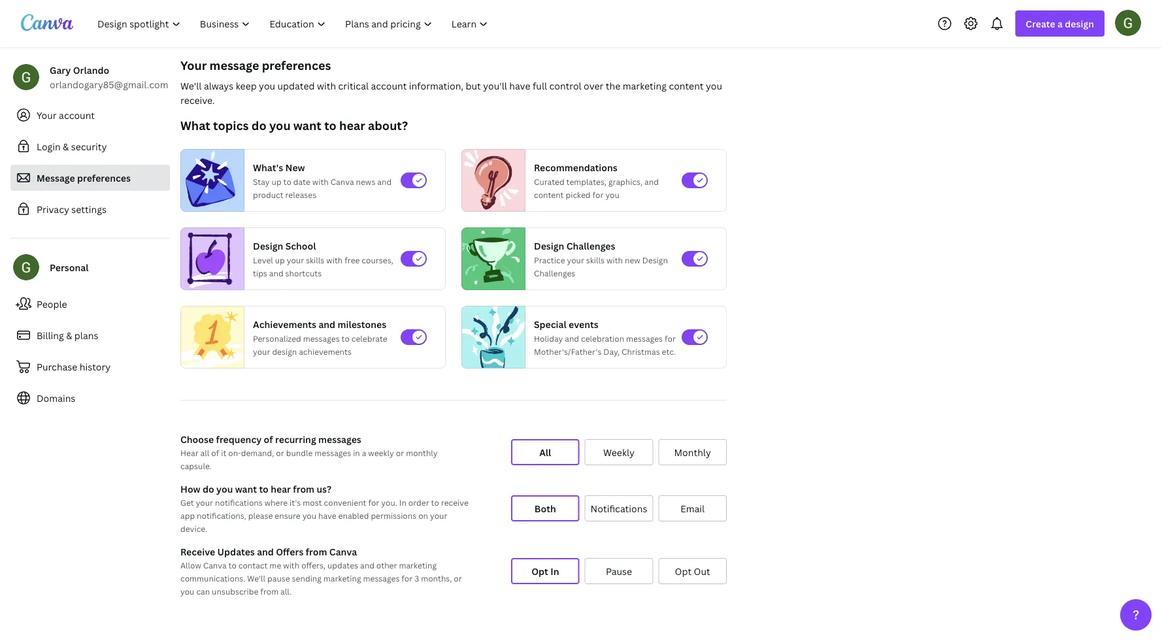 Task type: vqa. For each thing, say whether or not it's contained in the screenshot.


Task type: describe. For each thing, give the bounding box(es) containing it.
opt for opt out
[[675, 565, 692, 577]]

events
[[569, 318, 599, 330]]

or inside receive updates and offers from canva allow canva to contact me with offers, updates and other marketing communications. we'll pause sending marketing messages for 3 months, or you can unsubscribe from all.
[[454, 573, 462, 584]]

on-
[[228, 447, 241, 458]]

have inside we'll always keep you updated with critical account information, but you'll have full control over the marketing content you receive.
[[509, 79, 530, 92]]

months,
[[421, 573, 452, 584]]

messages left in
[[315, 447, 351, 458]]

create
[[1026, 17, 1055, 30]]

Opt In button
[[511, 558, 579, 584]]

design challenges practice your skills with new design challenges
[[534, 240, 668, 278]]

how
[[180, 483, 200, 495]]

2 vertical spatial marketing
[[323, 573, 361, 584]]

orlando
[[73, 64, 109, 76]]

Pause button
[[585, 558, 653, 584]]

demand,
[[241, 447, 274, 458]]

message preferences link
[[10, 165, 170, 191]]

purchase history
[[37, 360, 111, 373]]

can
[[196, 586, 210, 597]]

topic image for special events
[[462, 303, 525, 371]]

do inside how do you want to hear from us? get your notifications where it's most convenient for you. in order to receive app notifications, please ensure you have enabled permissions on your device.
[[203, 483, 214, 495]]

1 vertical spatial from
[[306, 545, 327, 558]]

skills inside design school level up your skills with free courses, tips and shortcuts
[[306, 255, 324, 265]]

with inside receive updates and offers from canva allow canva to contact me with offers, updates and other marketing communications. we'll pause sending marketing messages for 3 months, or you can unsubscribe from all.
[[283, 560, 299, 571]]

get
[[180, 497, 194, 508]]

how do you want to hear from us? get your notifications where it's most convenient for you. in order to receive app notifications, please ensure you have enabled permissions on your device.
[[180, 483, 469, 534]]

to right order
[[431, 497, 439, 508]]

login & security
[[37, 140, 107, 153]]

tips
[[253, 268, 267, 278]]

practice
[[534, 255, 565, 265]]

security
[[71, 140, 107, 153]]

critical
[[338, 79, 369, 92]]

Monthly button
[[658, 439, 727, 465]]

create a design
[[1026, 17, 1094, 30]]

you inside receive updates and offers from canva allow canva to contact me with offers, updates and other marketing communications. we'll pause sending marketing messages for 3 months, or you can unsubscribe from all.
[[180, 586, 194, 597]]

with inside what's new stay up to date with canva news and product releases
[[312, 176, 329, 187]]

from inside how do you want to hear from us? get your notifications where it's most convenient for you. in order to receive app notifications, please ensure you have enabled permissions on your device.
[[293, 483, 314, 495]]

Both button
[[511, 495, 579, 522]]

what's new stay up to date with canva news and product releases
[[253, 161, 392, 200]]

in inside button
[[550, 565, 559, 577]]

and inside design school level up your skills with free courses, tips and shortcuts
[[269, 268, 283, 278]]

content inside we'll always keep you updated with critical account information, but you'll have full control over the marketing content you receive.
[[669, 79, 704, 92]]

always
[[204, 79, 233, 92]]

courses,
[[362, 255, 393, 265]]

receive updates and offers from canva allow canva to contact me with offers, updates and other marketing communications. we'll pause sending marketing messages for 3 months, or you can unsubscribe from all.
[[180, 545, 462, 597]]

messages inside special events holiday and celebration messages for mother's/father's day, christmas etc.
[[626, 333, 663, 344]]

recommendations curated templates, graphics, and content picked for you
[[534, 161, 659, 200]]

login
[[37, 140, 61, 153]]

it's
[[290, 497, 301, 508]]

and inside recommendations curated templates, graphics, and content picked for you
[[644, 176, 659, 187]]

a inside dropdown button
[[1057, 17, 1063, 30]]

me
[[270, 560, 281, 571]]

billing & plans
[[37, 329, 98, 341]]

achievements
[[253, 318, 316, 330]]

choose frequency of recurring messages hear all of it on-demand, or bundle messages in a weekly or monthly capsule.
[[180, 433, 438, 471]]

orlandogary85@gmail.com
[[50, 78, 168, 91]]

topic image for recommendations
[[462, 149, 520, 212]]

gary
[[50, 64, 71, 76]]

mother's/father's
[[534, 346, 602, 357]]

people link
[[10, 291, 170, 317]]

0 vertical spatial want
[[293, 117, 321, 133]]

in inside how do you want to hear from us? get your notifications where it's most convenient for you. in order to receive app notifications, please ensure you have enabled permissions on your device.
[[399, 497, 406, 508]]

design for design challenges
[[534, 240, 564, 252]]

have inside how do you want to hear from us? get your notifications where it's most convenient for you. in order to receive app notifications, please ensure you have enabled permissions on your device.
[[318, 510, 336, 521]]

other
[[376, 560, 397, 571]]

control
[[549, 79, 581, 92]]

0 vertical spatial challenges
[[566, 240, 615, 252]]

opt in
[[531, 565, 559, 577]]

app
[[180, 510, 195, 521]]

hear
[[180, 447, 198, 458]]

and inside what's new stay up to date with canva news and product releases
[[377, 176, 392, 187]]

message
[[210, 57, 259, 73]]

special
[[534, 318, 566, 330]]

offers
[[276, 545, 303, 558]]

billing
[[37, 329, 64, 341]]

you'll
[[483, 79, 507, 92]]

to inside what's new stay up to date with canva news and product releases
[[283, 176, 291, 187]]

releases
[[285, 189, 316, 200]]

privacy settings link
[[10, 196, 170, 222]]

what's
[[253, 161, 283, 174]]

most
[[303, 497, 322, 508]]

and left other
[[360, 560, 374, 571]]

we'll inside we'll always keep you updated with critical account information, but you'll have full control over the marketing content you receive.
[[180, 79, 202, 92]]

device.
[[180, 523, 207, 534]]

shortcuts
[[285, 268, 322, 278]]

privacy
[[37, 203, 69, 215]]

capsule.
[[180, 460, 212, 471]]

Opt Out button
[[658, 558, 727, 584]]

Email button
[[658, 495, 727, 522]]

achievements
[[299, 346, 352, 357]]

login & security link
[[10, 133, 170, 159]]

us?
[[317, 483, 331, 495]]

purchase history link
[[10, 354, 170, 380]]

to up what's new stay up to date with canva news and product releases
[[324, 117, 336, 133]]

weekly
[[603, 446, 635, 458]]

all
[[200, 447, 209, 458]]

both
[[534, 502, 556, 515]]

to up where
[[259, 483, 269, 495]]

Weekly button
[[585, 439, 653, 465]]

information,
[[409, 79, 463, 92]]

message
[[37, 172, 75, 184]]

product
[[253, 189, 283, 200]]

design school level up your skills with free courses, tips and shortcuts
[[253, 240, 393, 278]]

opt for opt in
[[531, 565, 548, 577]]

2 vertical spatial from
[[260, 586, 279, 597]]

1 vertical spatial canva
[[329, 545, 357, 558]]

gary orlando image
[[1115, 10, 1141, 36]]

& for billing
[[66, 329, 72, 341]]

notifications,
[[197, 510, 246, 521]]

news
[[356, 176, 375, 187]]

day,
[[603, 346, 620, 357]]

enabled
[[338, 510, 369, 521]]

plans
[[74, 329, 98, 341]]

permissions
[[371, 510, 416, 521]]

2 horizontal spatial design
[[642, 255, 668, 265]]

christmas
[[622, 346, 660, 357]]

updated
[[277, 79, 315, 92]]

people
[[37, 298, 67, 310]]



Task type: locate. For each thing, give the bounding box(es) containing it.
0 horizontal spatial skills
[[306, 255, 324, 265]]

monthly
[[674, 446, 711, 458]]

&
[[63, 140, 69, 153], [66, 329, 72, 341]]

notifications
[[215, 497, 263, 508]]

in right you.
[[399, 497, 406, 508]]

it
[[221, 447, 226, 458]]

account inside we'll always keep you updated with critical account information, but you'll have full control over the marketing content you receive.
[[371, 79, 407, 92]]

topic image for achievements and milestones
[[181, 303, 244, 371]]

design right new
[[642, 255, 668, 265]]

1 horizontal spatial marketing
[[399, 560, 437, 571]]

with inside design school level up your skills with free courses, tips and shortcuts
[[326, 255, 343, 265]]

design inside design school level up your skills with free courses, tips and shortcuts
[[253, 240, 283, 252]]

hear up where
[[271, 483, 291, 495]]

from up "it's"
[[293, 483, 314, 495]]

marketing inside we'll always keep you updated with critical account information, but you'll have full control over the marketing content you receive.
[[623, 79, 667, 92]]

your down personalized
[[253, 346, 270, 357]]

0 horizontal spatial have
[[318, 510, 336, 521]]

All button
[[511, 439, 579, 465]]

1 horizontal spatial your
[[180, 57, 207, 73]]

1 vertical spatial we'll
[[247, 573, 265, 584]]

recurring
[[275, 433, 316, 445]]

to inside achievements and milestones personalized messages to celebrate your design achievements
[[342, 333, 350, 344]]

we'll down contact
[[247, 573, 265, 584]]

0 vertical spatial have
[[509, 79, 530, 92]]

top level navigation element
[[89, 10, 499, 37]]

of up demand,
[[264, 433, 273, 445]]

contact
[[238, 560, 268, 571]]

curated
[[534, 176, 564, 187]]

with left new
[[607, 255, 623, 265]]

1 horizontal spatial of
[[264, 433, 273, 445]]

pause
[[606, 565, 632, 577]]

domains
[[37, 392, 75, 404]]

1 horizontal spatial want
[[293, 117, 321, 133]]

communications.
[[180, 573, 245, 584]]

please
[[248, 510, 273, 521]]

receive
[[441, 497, 469, 508]]

message preferences
[[37, 172, 131, 184]]

1 vertical spatial your
[[37, 109, 57, 121]]

& right login
[[63, 140, 69, 153]]

0 horizontal spatial marketing
[[323, 573, 361, 584]]

preferences up updated
[[262, 57, 331, 73]]

and inside special events holiday and celebration messages for mother's/father's day, christmas etc.
[[565, 333, 579, 344]]

0 horizontal spatial hear
[[271, 483, 291, 495]]

free
[[345, 255, 360, 265]]

0 vertical spatial marketing
[[623, 79, 667, 92]]

with down offers on the left bottom of page
[[283, 560, 299, 571]]

for left you.
[[368, 497, 379, 508]]

date
[[293, 176, 310, 187]]

marketing up 3
[[399, 560, 437, 571]]

0 vertical spatial in
[[399, 497, 406, 508]]

or left "bundle"
[[276, 447, 284, 458]]

canva left news
[[331, 176, 354, 187]]

of
[[264, 433, 273, 445], [211, 447, 219, 458]]

up for what's
[[272, 176, 281, 187]]

you inside recommendations curated templates, graphics, and content picked for you
[[605, 189, 619, 200]]

have down most
[[318, 510, 336, 521]]

gary orlando orlandogary85@gmail.com
[[50, 64, 168, 91]]

up inside what's new stay up to date with canva news and product releases
[[272, 176, 281, 187]]

for left 3
[[402, 573, 413, 584]]

your right get
[[196, 497, 213, 508]]

1 opt from the left
[[531, 565, 548, 577]]

your right the on
[[430, 510, 447, 521]]

topic image for design school
[[181, 227, 239, 290]]

1 horizontal spatial content
[[669, 79, 704, 92]]

1 horizontal spatial or
[[396, 447, 404, 458]]

you.
[[381, 497, 397, 508]]

holiday
[[534, 333, 563, 344]]

0 horizontal spatial or
[[276, 447, 284, 458]]

privacy settings
[[37, 203, 106, 215]]

2 skills from the left
[[586, 255, 605, 265]]

with inside we'll always keep you updated with critical account information, but you'll have full control over the marketing content you receive.
[[317, 79, 336, 92]]

2 horizontal spatial or
[[454, 573, 462, 584]]

sending
[[292, 573, 321, 584]]

opt left out on the right of page
[[675, 565, 692, 577]]

canva up updates in the bottom of the page
[[329, 545, 357, 558]]

topics
[[213, 117, 249, 133]]

over
[[584, 79, 603, 92]]

a right in
[[362, 447, 366, 458]]

skills left new
[[586, 255, 605, 265]]

for inside special events holiday and celebration messages for mother's/father's day, christmas etc.
[[665, 333, 676, 344]]

3
[[414, 573, 419, 584]]

for inside how do you want to hear from us? get your notifications where it's most convenient for you. in order to receive app notifications, please ensure you have enabled permissions on your device.
[[368, 497, 379, 508]]

0 horizontal spatial opt
[[531, 565, 548, 577]]

0 vertical spatial preferences
[[262, 57, 331, 73]]

0 horizontal spatial a
[[362, 447, 366, 458]]

with inside design challenges practice your skills with new design challenges
[[607, 255, 623, 265]]

1 skills from the left
[[306, 255, 324, 265]]

your for your account
[[37, 109, 57, 121]]

want down updated
[[293, 117, 321, 133]]

1 horizontal spatial have
[[509, 79, 530, 92]]

to inside receive updates and offers from canva allow canva to contact me with offers, updates and other marketing communications. we'll pause sending marketing messages for 3 months, or you can unsubscribe from all.
[[228, 560, 236, 571]]

design inside create a design dropdown button
[[1065, 17, 1094, 30]]

marketing for the
[[623, 79, 667, 92]]

1 vertical spatial of
[[211, 447, 219, 458]]

level
[[253, 255, 273, 265]]

challenges down picked
[[566, 240, 615, 252]]

opt down both
[[531, 565, 548, 577]]

skills up shortcuts
[[306, 255, 324, 265]]

from down pause on the bottom left of the page
[[260, 586, 279, 597]]

canva up communications.
[[203, 560, 227, 571]]

Notifications button
[[585, 495, 653, 522]]

weekly
[[368, 447, 394, 458]]

celebration
[[581, 333, 624, 344]]

do right topics
[[251, 117, 266, 133]]

1 vertical spatial want
[[235, 483, 257, 495]]

2 opt from the left
[[675, 565, 692, 577]]

from up the offers,
[[306, 545, 327, 558]]

of left 'it'
[[211, 447, 219, 458]]

hear inside how do you want to hear from us? get your notifications where it's most convenient for you. in order to receive app notifications, please ensure you have enabled permissions on your device.
[[271, 483, 291, 495]]

a inside the choose frequency of recurring messages hear all of it on-demand, or bundle messages in a weekly or monthly capsule.
[[362, 447, 366, 458]]

special events holiday and celebration messages for mother's/father's day, christmas etc.
[[534, 318, 676, 357]]

topic image left practice
[[462, 227, 520, 290]]

0 horizontal spatial in
[[399, 497, 406, 508]]

1 horizontal spatial design
[[534, 240, 564, 252]]

receive.
[[180, 94, 215, 106]]

1 horizontal spatial in
[[550, 565, 559, 577]]

up inside design school level up your skills with free courses, tips and shortcuts
[[275, 255, 285, 265]]

all
[[539, 446, 551, 458]]

messages inside achievements and milestones personalized messages to celebrate your design achievements
[[303, 333, 340, 344]]

1 horizontal spatial design
[[1065, 17, 1094, 30]]

and up achievements
[[319, 318, 335, 330]]

for inside receive updates and offers from canva allow canva to contact me with offers, updates and other marketing communications. we'll pause sending marketing messages for 3 months, or you can unsubscribe from all.
[[402, 573, 413, 584]]

monthly
[[406, 447, 438, 458]]

1 horizontal spatial account
[[371, 79, 407, 92]]

ensure
[[275, 510, 300, 521]]

or right weekly
[[396, 447, 404, 458]]

your account link
[[10, 102, 170, 128]]

skills inside design challenges practice your skills with new design challenges
[[586, 255, 605, 265]]

1 horizontal spatial preferences
[[262, 57, 331, 73]]

account up login & security
[[59, 109, 95, 121]]

for down the templates,
[[592, 189, 604, 200]]

bundle
[[286, 447, 313, 458]]

0 horizontal spatial do
[[203, 483, 214, 495]]

0 horizontal spatial want
[[235, 483, 257, 495]]

account right the critical
[[371, 79, 407, 92]]

1 vertical spatial design
[[272, 346, 297, 357]]

design
[[253, 240, 283, 252], [534, 240, 564, 252], [642, 255, 668, 265]]

and up me
[[257, 545, 274, 558]]

canva for date
[[331, 176, 354, 187]]

challenges down practice
[[534, 268, 575, 278]]

1 horizontal spatial do
[[251, 117, 266, 133]]

all.
[[280, 586, 292, 597]]

0 vertical spatial design
[[1065, 17, 1094, 30]]

topic image left holiday
[[462, 303, 525, 371]]

we'll always keep you updated with critical account information, but you'll have full control over the marketing content you receive.
[[180, 79, 722, 106]]

with left the critical
[[317, 79, 336, 92]]

where
[[264, 497, 288, 508]]

or right months,
[[454, 573, 462, 584]]

a right create
[[1057, 17, 1063, 30]]

and right graphics,
[[644, 176, 659, 187]]

0 vertical spatial account
[[371, 79, 407, 92]]

history
[[80, 360, 111, 373]]

topic image left tips
[[181, 227, 239, 290]]

milestones
[[338, 318, 386, 330]]

challenges
[[566, 240, 615, 252], [534, 268, 575, 278]]

design up practice
[[534, 240, 564, 252]]

1 vertical spatial a
[[362, 447, 366, 458]]

1 horizontal spatial hear
[[339, 117, 365, 133]]

receive
[[180, 545, 215, 558]]

messages up christmas
[[626, 333, 663, 344]]

0 horizontal spatial account
[[59, 109, 95, 121]]

preferences up privacy settings link
[[77, 172, 131, 184]]

up
[[272, 176, 281, 187], [275, 255, 285, 265]]

and up the mother's/father's at the bottom of the page
[[565, 333, 579, 344]]

do right how
[[203, 483, 214, 495]]

design down personalized
[[272, 346, 297, 357]]

your up login
[[37, 109, 57, 121]]

1 vertical spatial challenges
[[534, 268, 575, 278]]

in down both button
[[550, 565, 559, 577]]

design right create
[[1065, 17, 1094, 30]]

topic image left curated
[[462, 149, 520, 212]]

0 horizontal spatial preferences
[[77, 172, 131, 184]]

your inside design challenges practice your skills with new design challenges
[[567, 255, 584, 265]]

1 vertical spatial account
[[59, 109, 95, 121]]

unsubscribe
[[212, 586, 258, 597]]

your inside achievements and milestones personalized messages to celebrate your design achievements
[[253, 346, 270, 357]]

your down the school
[[287, 255, 304, 265]]

content inside recommendations curated templates, graphics, and content picked for you
[[534, 189, 564, 200]]

1 vertical spatial content
[[534, 189, 564, 200]]

keep
[[236, 79, 257, 92]]

settings
[[71, 203, 106, 215]]

your inside design school level up your skills with free courses, tips and shortcuts
[[287, 255, 304, 265]]

and right tips
[[269, 268, 283, 278]]

design up level
[[253, 240, 283, 252]]

with right date
[[312, 176, 329, 187]]

design for design school
[[253, 240, 283, 252]]

1 horizontal spatial a
[[1057, 17, 1063, 30]]

1 horizontal spatial opt
[[675, 565, 692, 577]]

what topics do you want to hear about?
[[180, 117, 408, 133]]

to down milestones
[[342, 333, 350, 344]]

0 vertical spatial do
[[251, 117, 266, 133]]

1 vertical spatial up
[[275, 255, 285, 265]]

allow
[[180, 560, 201, 571]]

0 vertical spatial your
[[180, 57, 207, 73]]

topic image for design challenges
[[462, 227, 520, 290]]

0 vertical spatial we'll
[[180, 79, 202, 92]]

0 vertical spatial up
[[272, 176, 281, 187]]

want up notifications
[[235, 483, 257, 495]]

school
[[285, 240, 316, 252]]

0 horizontal spatial your
[[37, 109, 57, 121]]

frequency
[[216, 433, 262, 445]]

topic image
[[181, 149, 239, 212], [462, 149, 520, 212], [181, 227, 239, 290], [462, 227, 520, 290], [181, 303, 244, 371], [462, 303, 525, 371]]

1 vertical spatial hear
[[271, 483, 291, 495]]

purchase
[[37, 360, 77, 373]]

personalized
[[253, 333, 301, 344]]

want
[[293, 117, 321, 133], [235, 483, 257, 495]]

0 vertical spatial of
[[264, 433, 273, 445]]

hear left about?
[[339, 117, 365, 133]]

for up 'etc.'
[[665, 333, 676, 344]]

0 vertical spatial a
[[1057, 17, 1063, 30]]

to down the updates
[[228, 560, 236, 571]]

in
[[353, 447, 360, 458]]

we'll inside receive updates and offers from canva allow canva to contact me with offers, updates and other marketing communications. we'll pause sending marketing messages for 3 months, or you can unsubscribe from all.
[[247, 573, 265, 584]]

up right stay on the top
[[272, 176, 281, 187]]

1 horizontal spatial skills
[[586, 255, 605, 265]]

marketing for other
[[399, 560, 437, 571]]

opt out
[[675, 565, 710, 577]]

marketing
[[623, 79, 667, 92], [399, 560, 437, 571], [323, 573, 361, 584]]

2 vertical spatial canva
[[203, 560, 227, 571]]

and inside achievements and milestones personalized messages to celebrate your design achievements
[[319, 318, 335, 330]]

up for design
[[275, 255, 285, 265]]

& left plans
[[66, 329, 72, 341]]

pause
[[267, 573, 290, 584]]

what
[[180, 117, 210, 133]]

for inside recommendations curated templates, graphics, and content picked for you
[[592, 189, 604, 200]]

1 vertical spatial in
[[550, 565, 559, 577]]

0 vertical spatial &
[[63, 140, 69, 153]]

your for your message preferences
[[180, 57, 207, 73]]

1 vertical spatial &
[[66, 329, 72, 341]]

0 horizontal spatial of
[[211, 447, 219, 458]]

1 vertical spatial preferences
[[77, 172, 131, 184]]

stay
[[253, 176, 270, 187]]

1 vertical spatial marketing
[[399, 560, 437, 571]]

0 vertical spatial hear
[[339, 117, 365, 133]]

to left date
[[283, 176, 291, 187]]

we'll up receive.
[[180, 79, 202, 92]]

marketing right the
[[623, 79, 667, 92]]

we'll
[[180, 79, 202, 92], [247, 573, 265, 584]]

0 horizontal spatial content
[[534, 189, 564, 200]]

0 horizontal spatial we'll
[[180, 79, 202, 92]]

0 vertical spatial from
[[293, 483, 314, 495]]

messages up in
[[318, 433, 361, 445]]

your right practice
[[567, 255, 584, 265]]

messages down other
[[363, 573, 400, 584]]

want inside how do you want to hear from us? get your notifications where it's most convenient for you. in order to receive app notifications, please ensure you have enabled permissions on your device.
[[235, 483, 257, 495]]

have left 'full'
[[509, 79, 530, 92]]

1 horizontal spatial we'll
[[247, 573, 265, 584]]

1 vertical spatial do
[[203, 483, 214, 495]]

up right level
[[275, 255, 285, 265]]

topic image left stay on the top
[[181, 149, 239, 212]]

0 horizontal spatial design
[[272, 346, 297, 357]]

recommendations
[[534, 161, 617, 174]]

2 horizontal spatial marketing
[[623, 79, 667, 92]]

0 vertical spatial content
[[669, 79, 704, 92]]

notifications
[[591, 502, 647, 515]]

billing & plans link
[[10, 322, 170, 348]]

topic image left personalized
[[181, 303, 244, 371]]

1 vertical spatial have
[[318, 510, 336, 521]]

and right news
[[377, 176, 392, 187]]

with
[[317, 79, 336, 92], [312, 176, 329, 187], [326, 255, 343, 265], [607, 255, 623, 265], [283, 560, 299, 571]]

design inside achievements and milestones personalized messages to celebrate your design achievements
[[272, 346, 297, 357]]

your account
[[37, 109, 95, 121]]

0 horizontal spatial design
[[253, 240, 283, 252]]

messages inside receive updates and offers from canva allow canva to contact me with offers, updates and other marketing communications. we'll pause sending marketing messages for 3 months, or you can unsubscribe from all.
[[363, 573, 400, 584]]

marketing down updates in the bottom of the page
[[323, 573, 361, 584]]

topic image for what's new
[[181, 149, 239, 212]]

canva for canva
[[203, 560, 227, 571]]

0 vertical spatial canva
[[331, 176, 354, 187]]

with left free
[[326, 255, 343, 265]]

messages up achievements
[[303, 333, 340, 344]]

& for login
[[63, 140, 69, 153]]

your up always
[[180, 57, 207, 73]]

domains link
[[10, 385, 170, 411]]

canva inside what's new stay up to date with canva news and product releases
[[331, 176, 354, 187]]



